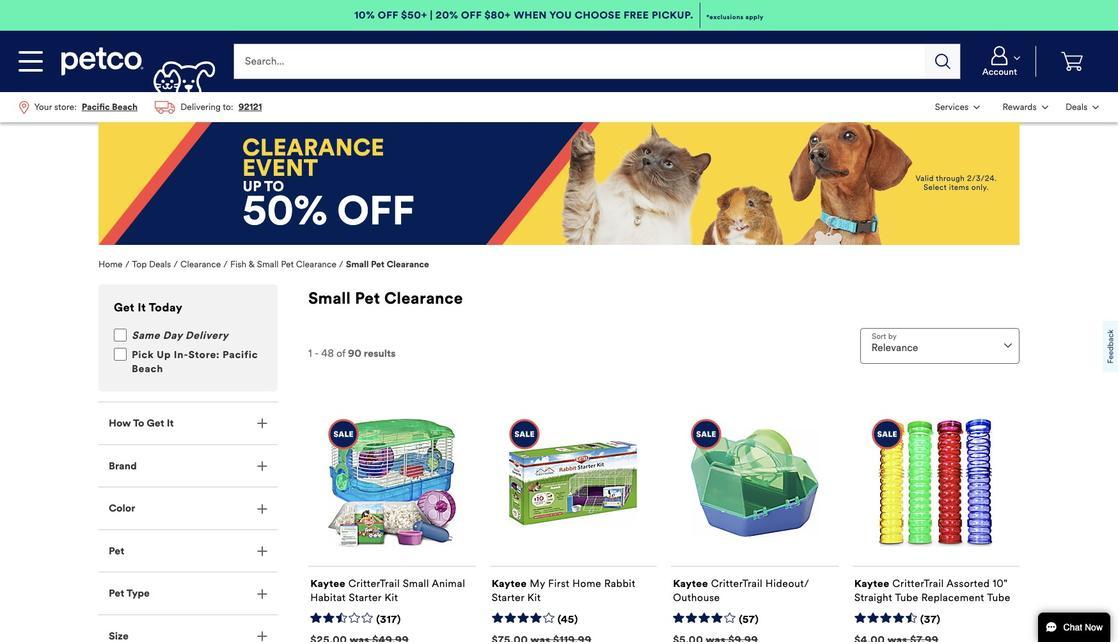 Task type: describe. For each thing, give the bounding box(es) containing it.
small right &
[[257, 259, 279, 270]]

carat down icon 13 button right search "icon"
[[969, 46, 1030, 77]]

habitat
[[310, 592, 346, 604]]

pet down the small pet clearance link
[[355, 289, 380, 308]]

store:
[[188, 349, 220, 361]]

10% off $50+ | 20% off $80+ when you choose free pickup.
[[354, 9, 693, 21]]

*exclusions
[[706, 12, 744, 21]]

kit for my
[[527, 592, 541, 604]]

plus icon 2 image for third the plus icon 2 dropdown button from the top
[[257, 504, 267, 514]]

1 list from the left
[[10, 92, 271, 122]]

clearance up small pet clearance
[[387, 259, 429, 270]]

when
[[514, 9, 547, 21]]

delivery
[[185, 329, 228, 342]]

of
[[336, 347, 345, 359]]

kaytee for crittertrail hideout/ outhouse
[[673, 577, 708, 590]]

1 - 48 of 90 results
[[308, 347, 396, 359]]

plus icon 2 image for 5th the plus icon 2 dropdown button from the bottom of the page
[[257, 461, 267, 471]]

crittertrail assorted 10" straight tube replacement tube
[[854, 577, 1011, 604]]

10%
[[354, 9, 375, 21]]

home inside my first home rabbit starter kit
[[573, 577, 601, 590]]

3 plus icon 2 button from the top
[[99, 488, 278, 530]]

winter clearance. image
[[243, 138, 383, 176]]

clearance down 50% off
[[296, 259, 336, 270]]

1 / from the left
[[125, 259, 129, 270]]

starter for my
[[492, 592, 524, 604]]

crittertrail for assorted
[[893, 577, 944, 590]]

90
[[348, 347, 361, 359]]

37 reviews element
[[920, 613, 941, 627]]

same day delivery
[[132, 329, 228, 342]]

317 reviews element
[[376, 613, 401, 627]]

through
[[936, 174, 965, 183]]

10"
[[993, 577, 1008, 590]]

*exclusions apply
[[706, 12, 764, 21]]

Search search field
[[234, 43, 925, 79]]

replacement
[[921, 592, 984, 604]]

home link
[[99, 259, 123, 270]]

up to
[[243, 178, 284, 195]]

free
[[624, 9, 649, 21]]

pet right &
[[281, 259, 294, 270]]

you
[[549, 9, 572, 21]]

fish
[[230, 259, 246, 270]]

clearance link
[[180, 259, 221, 270]]

1
[[308, 347, 312, 359]]

crittertrail small animal habitat starter kit
[[310, 577, 465, 604]]

pacific beach
[[132, 349, 258, 375]]

2 plus icon 2 button from the top
[[99, 445, 278, 487]]

carat down icon 13 image for carat down icon 13 popup button to the left of carat down icon 13 dropdown button
[[1042, 105, 1048, 109]]

-
[[315, 347, 319, 359]]

same
[[132, 329, 160, 342]]

pick
[[132, 349, 154, 361]]

valid
[[916, 174, 934, 183]]

results
[[364, 347, 396, 359]]

kaytee for crittertrail small animal habitat starter kit
[[310, 577, 346, 590]]

a cat, a gerbil, and a dog. image
[[559, 122, 915, 245]]

0 vertical spatial home
[[99, 259, 123, 270]]

pick up in-store:
[[132, 349, 223, 361]]

crittertrail hideout/ outhouse
[[673, 577, 809, 604]]

small pet clearance link
[[346, 259, 429, 270]]

clearance left 'fish'
[[180, 259, 221, 270]]

only.
[[971, 183, 989, 192]]

plus icon 2 image for 5th the plus icon 2 dropdown button from the top of the page
[[257, 589, 267, 599]]

carat down icon 13 image for carat down icon 13 dropdown button
[[1093, 105, 1099, 109]]



Task type: locate. For each thing, give the bounding box(es) containing it.
3 crittertrail from the left
[[893, 577, 944, 590]]

select
[[924, 183, 947, 192]]

2 off from the left
[[461, 9, 482, 21]]

|
[[430, 9, 433, 21]]

50%
[[243, 187, 328, 235]]

2 tube from the left
[[987, 592, 1011, 604]]

2 / from the left
[[174, 259, 178, 270]]

deals
[[149, 259, 171, 270]]

carat down icon 13 button down search "icon"
[[928, 93, 988, 121]]

0 horizontal spatial off
[[378, 9, 398, 21]]

0 horizontal spatial home
[[99, 259, 123, 270]]

kaytee for crittertrail assorted 10" straight tube replacement tube
[[854, 577, 890, 590]]

kit inside my first home rabbit starter kit
[[527, 592, 541, 604]]

45 reviews element
[[558, 613, 578, 627]]

(317)
[[376, 613, 401, 625]]

beach
[[132, 363, 163, 375]]

1 starter from the left
[[349, 592, 382, 604]]

items
[[949, 183, 969, 192]]

1 kaytee from the left
[[310, 577, 346, 590]]

2 list from the left
[[926, 92, 1108, 122]]

up
[[243, 178, 261, 195], [157, 349, 171, 361]]

/
[[125, 259, 129, 270], [174, 259, 178, 270], [223, 259, 228, 270], [339, 259, 343, 270]]

home
[[99, 259, 123, 270], [573, 577, 601, 590]]

off right 10%
[[378, 9, 398, 21]]

off
[[378, 9, 398, 21], [461, 9, 482, 21]]

top
[[132, 259, 147, 270]]

starter inside crittertrail small animal habitat starter kit
[[349, 592, 382, 604]]

5 plus icon 2 image from the top
[[257, 589, 267, 599]]

kaytee left the my
[[492, 577, 527, 590]]

$80+
[[485, 9, 511, 21]]

day
[[163, 329, 182, 342]]

crittertrail inside crittertrail small animal habitat starter kit
[[349, 577, 400, 590]]

1 off from the left
[[378, 9, 398, 21]]

kit
[[385, 592, 398, 604], [527, 592, 541, 604]]

0 vertical spatial up
[[243, 178, 261, 195]]

off right 20%
[[461, 9, 482, 21]]

carat down icon 13 image for carat down icon 13 popup button underneath search "icon"
[[974, 105, 980, 109]]

top deals link
[[132, 259, 171, 270]]

0 horizontal spatial up
[[157, 349, 171, 361]]

first
[[548, 577, 570, 590]]

6 plus icon 2 button from the top
[[99, 615, 278, 642]]

straight
[[854, 592, 892, 604]]

4 / from the left
[[339, 259, 343, 270]]

3 kaytee from the left
[[673, 577, 708, 590]]

carat down icon 13 image inside carat down icon 13 dropdown button
[[1093, 105, 1099, 109]]

up left the to
[[243, 178, 261, 195]]

my
[[530, 577, 545, 590]]

4 kaytee from the left
[[854, 577, 890, 590]]

get it today
[[114, 301, 183, 315]]

crittertrail inside crittertrail assorted 10" straight tube replacement tube
[[893, 577, 944, 590]]

0 horizontal spatial tube
[[895, 592, 918, 604]]

0 horizontal spatial starter
[[349, 592, 382, 604]]

57 reviews element
[[739, 613, 759, 627]]

in-
[[174, 349, 188, 361]]

&
[[249, 259, 255, 270]]

2 plus icon 2 image from the top
[[257, 461, 267, 471]]

plus icon 2 image
[[257, 419, 267, 429], [257, 461, 267, 471], [257, 504, 267, 514], [257, 546, 267, 557], [257, 589, 267, 599], [257, 632, 267, 642]]

clearance down the small pet clearance link
[[384, 289, 463, 308]]

kaytee
[[310, 577, 346, 590], [492, 577, 527, 590], [673, 577, 708, 590], [854, 577, 890, 590]]

/ left 'fish'
[[223, 259, 228, 270]]

get
[[114, 301, 135, 315]]

list
[[10, 92, 271, 122], [926, 92, 1108, 122]]

(37)
[[920, 613, 941, 625]]

1 horizontal spatial list
[[926, 92, 1108, 122]]

kaytee up straight
[[854, 577, 890, 590]]

tube right straight
[[895, 592, 918, 604]]

animal
[[432, 577, 465, 590]]

kit down the my
[[527, 592, 541, 604]]

3 plus icon 2 image from the top
[[257, 504, 267, 514]]

home / top deals / clearance / fish & small pet clearance / small pet clearance
[[99, 259, 429, 270]]

carat down icon 13 button left carat down icon 13 dropdown button
[[990, 93, 1056, 121]]

crittertrail up (317)
[[349, 577, 400, 590]]

kaytee for my first home rabbit starter kit
[[492, 577, 527, 590]]

2 horizontal spatial crittertrail
[[893, 577, 944, 590]]

pet up small pet clearance
[[371, 259, 385, 270]]

2 kaytee from the left
[[492, 577, 527, 590]]

3 / from the left
[[223, 259, 228, 270]]

fish & small pet clearance link
[[230, 259, 336, 270]]

1 plus icon 2 image from the top
[[257, 419, 267, 429]]

carat down icon 13 button
[[1058, 93, 1107, 121]]

small left "animal"
[[403, 577, 429, 590]]

up left "in-"
[[157, 349, 171, 361]]

1 horizontal spatial up
[[243, 178, 261, 195]]

small up 48
[[308, 289, 351, 308]]

starter for crittertrail
[[349, 592, 382, 604]]

/ left the top
[[125, 259, 129, 270]]

1 horizontal spatial tube
[[987, 592, 1011, 604]]

1 horizontal spatial crittertrail
[[711, 577, 763, 590]]

it
[[138, 301, 146, 315]]

plus icon 2 button
[[99, 402, 278, 444], [99, 445, 278, 487], [99, 488, 278, 530], [99, 530, 278, 572], [99, 573, 278, 615], [99, 615, 278, 642]]

crittertrail
[[349, 577, 400, 590], [711, 577, 763, 590], [893, 577, 944, 590]]

(45)
[[558, 613, 578, 625]]

home right first
[[573, 577, 601, 590]]

plus icon 2 image for first the plus icon 2 dropdown button from the bottom of the page
[[257, 632, 267, 642]]

small
[[257, 259, 279, 270], [346, 259, 369, 270], [308, 289, 351, 308], [403, 577, 429, 590]]

small inside crittertrail small animal habitat starter kit
[[403, 577, 429, 590]]

hideout/
[[766, 577, 809, 590]]

small pet clearance
[[308, 289, 463, 308]]

$50+
[[401, 9, 427, 21]]

kit up (317)
[[385, 592, 398, 604]]

today
[[149, 301, 183, 315]]

tube down 10"
[[987, 592, 1011, 604]]

pacific
[[223, 349, 258, 361]]

kaytee up habitat
[[310, 577, 346, 590]]

tube
[[895, 592, 918, 604], [987, 592, 1011, 604]]

starter
[[349, 592, 382, 604], [492, 592, 524, 604]]

4 plus icon 2 image from the top
[[257, 546, 267, 557]]

crittertrail for hideout/
[[711, 577, 763, 590]]

my first home rabbit starter kit
[[492, 577, 636, 604]]

crittertrail up replacement in the bottom right of the page
[[893, 577, 944, 590]]

1 horizontal spatial off
[[461, 9, 482, 21]]

20%
[[436, 9, 458, 21]]

search image
[[935, 54, 950, 69]]

(57)
[[739, 613, 759, 625]]

50% off
[[243, 187, 415, 235]]

clearance
[[180, 259, 221, 270], [296, 259, 336, 270], [387, 259, 429, 270], [384, 289, 463, 308]]

1 plus icon 2 button from the top
[[99, 402, 278, 444]]

1 horizontal spatial starter
[[492, 592, 524, 604]]

assorted
[[947, 577, 990, 590]]

/ left the small pet clearance link
[[339, 259, 343, 270]]

0 horizontal spatial list
[[10, 92, 271, 122]]

1 horizontal spatial home
[[573, 577, 601, 590]]

pet
[[281, 259, 294, 270], [371, 259, 385, 270], [355, 289, 380, 308]]

/ right deals
[[174, 259, 178, 270]]

off
[[337, 187, 415, 235]]

6 plus icon 2 image from the top
[[257, 632, 267, 642]]

carat down icon 13 image
[[1014, 56, 1020, 60], [974, 105, 980, 109], [1042, 105, 1048, 109], [1093, 105, 1099, 109]]

2 kit from the left
[[527, 592, 541, 604]]

choose
[[575, 9, 621, 21]]

starter inside my first home rabbit starter kit
[[492, 592, 524, 604]]

1 vertical spatial home
[[573, 577, 601, 590]]

1 horizontal spatial kit
[[527, 592, 541, 604]]

small up small pet clearance
[[346, 259, 369, 270]]

crittertrail inside crittertrail hideout/ outhouse
[[711, 577, 763, 590]]

crittertrail for small
[[349, 577, 400, 590]]

crittertrail up (57)
[[711, 577, 763, 590]]

pickup.
[[652, 9, 693, 21]]

carat down icon 13 button
[[969, 46, 1030, 77], [928, 93, 988, 121], [990, 93, 1056, 121]]

1 tube from the left
[[895, 592, 918, 604]]

2/3/24.
[[967, 174, 997, 183]]

apply
[[746, 12, 764, 21]]

5 plus icon 2 button from the top
[[99, 573, 278, 615]]

0 horizontal spatial kit
[[385, 592, 398, 604]]

to
[[264, 178, 284, 195]]

0 horizontal spatial crittertrail
[[349, 577, 400, 590]]

outhouse
[[673, 592, 720, 604]]

2 starter from the left
[[492, 592, 524, 604]]

kit for crittertrail
[[385, 592, 398, 604]]

rabbit
[[604, 577, 636, 590]]

plus icon 2 image for 1st the plus icon 2 dropdown button from the top
[[257, 419, 267, 429]]

kit inside crittertrail small animal habitat starter kit
[[385, 592, 398, 604]]

1 vertical spatial up
[[157, 349, 171, 361]]

plus icon 2 image for third the plus icon 2 dropdown button from the bottom of the page
[[257, 546, 267, 557]]

kaytee up outhouse
[[673, 577, 708, 590]]

valid through 2/3/24. select items only.
[[916, 174, 997, 192]]

home left the top
[[99, 259, 123, 270]]

48
[[321, 347, 334, 359]]

1 kit from the left
[[385, 592, 398, 604]]

down arrow icon 1 image
[[1004, 344, 1012, 348]]

2 crittertrail from the left
[[711, 577, 763, 590]]

4 plus icon 2 button from the top
[[99, 530, 278, 572]]

1 crittertrail from the left
[[349, 577, 400, 590]]



Task type: vqa. For each thing, say whether or not it's contained in the screenshot.
'*exclusions'
yes



